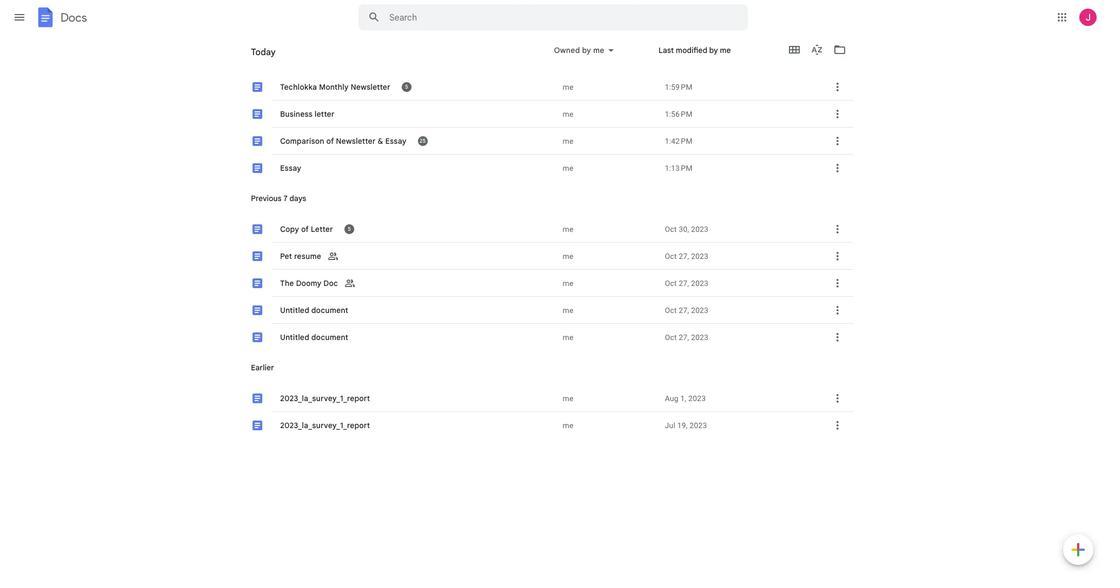 Task type: locate. For each thing, give the bounding box(es) containing it.
1 vertical spatial document
[[312, 333, 349, 342]]

document
[[312, 306, 349, 315], [312, 333, 349, 342]]

5 button inside dropdown button
[[344, 224, 355, 235]]

9 owned by me element from the top
[[563, 332, 657, 343]]

0 vertical spatial 5
[[405, 83, 409, 90]]

0 vertical spatial newsletter
[[351, 82, 391, 92]]

resume
[[294, 251, 321, 261]]

of
[[327, 136, 334, 146], [301, 224, 309, 234]]

jul
[[665, 421, 676, 430]]

2 owned by me element from the top
[[563, 109, 657, 119]]

last
[[659, 45, 674, 55], [592, 52, 607, 62]]

owned by me element for 'last opened by me oct 27, 2023' element related to first untitled document "option"
[[563, 305, 657, 316]]

1 today from the top
[[251, 47, 276, 58]]

4 last opened by me oct 27, 2023 element from the top
[[665, 332, 815, 343]]

newsletter
[[351, 82, 391, 92], [336, 136, 376, 146]]

1 horizontal spatial last
[[659, 45, 674, 55]]

modified up 1:59 pm
[[676, 45, 708, 55]]

untitled document option
[[239, 297, 854, 581], [239, 324, 854, 581]]

4 oct from the top
[[665, 306, 677, 315]]

newsletter inside techlokka monthly newsletter google docs 5 follow ups element
[[351, 82, 391, 92]]

27,
[[679, 252, 690, 261], [679, 279, 690, 288], [679, 306, 690, 315], [679, 333, 690, 342]]

1 horizontal spatial 5
[[405, 83, 409, 90]]

1 untitled document from the top
[[280, 306, 349, 315]]

me inside copy of letter option
[[563, 225, 574, 234]]

7 owned by me element from the top
[[563, 278, 657, 289]]

1 vertical spatial 5
[[348, 225, 351, 233]]

0 horizontal spatial 5
[[348, 225, 351, 233]]

27, for first untitled document "option"
[[679, 306, 690, 315]]

last opened by me oct 27, 2023 element for first untitled document "option"
[[665, 305, 815, 316]]

newsletter right monthly
[[351, 82, 391, 92]]

5 owned by me element from the top
[[563, 224, 657, 235]]

0 horizontal spatial by
[[583, 45, 592, 55]]

essay inside essay option
[[280, 163, 302, 173]]

2023 inside copy of letter option
[[692, 225, 709, 234]]

techlokka monthly newsletter
[[280, 82, 391, 92]]

3 oct 27, 2023 from the top
[[665, 306, 709, 315]]

newsletter for monthly
[[351, 82, 391, 92]]

5 inside techlokka monthly newsletter option
[[405, 83, 409, 90]]

last opened by me 1:13 pm element
[[665, 163, 815, 173]]

essay inside comparison of newsletter & essay google docs 25 follow ups element
[[386, 136, 407, 146]]

27, for the doomy doc option
[[679, 279, 690, 288]]

last opened by me jul 19, 2023 element
[[665, 420, 815, 431]]

2023 for last opened by me aug 1, 2023 element
[[689, 394, 706, 403]]

oct
[[665, 225, 677, 234], [665, 252, 677, 261], [665, 279, 677, 288], [665, 306, 677, 315], [665, 333, 677, 342]]

2023 inside the doomy doc option
[[692, 279, 709, 288]]

modified
[[676, 45, 708, 55], [609, 52, 641, 62]]

pet
[[280, 251, 292, 261]]

essay right &
[[386, 136, 407, 146]]

2023 inside "pet resume" option
[[692, 252, 709, 261]]

list box containing techlokka monthly newsletter
[[239, 0, 873, 581]]

8 owned by me element from the top
[[563, 305, 657, 316]]

of for copy
[[301, 224, 309, 234]]

earlier
[[251, 363, 274, 373]]

oct for copy of letter
[[665, 225, 677, 234]]

today heading
[[242, 35, 531, 69]]

of inside option
[[327, 136, 334, 146]]

create new document image
[[1064, 535, 1094, 568]]

2 27, from the top
[[679, 279, 690, 288]]

last modified by me
[[659, 45, 731, 55], [592, 52, 664, 62]]

5
[[405, 83, 409, 90], [348, 225, 351, 233]]

2 oct from the top
[[665, 252, 677, 261]]

1 vertical spatial newsletter
[[336, 136, 376, 146]]

document for second untitled document "option" from the top of the previous 7 days list box
[[312, 333, 349, 342]]

essay
[[386, 136, 407, 146], [280, 163, 302, 173]]

1:42 pm
[[665, 137, 693, 145]]

techlokka monthly newsletter option
[[239, 0, 873, 581]]

oct for pet resume
[[665, 252, 677, 261]]

0 vertical spatial 2023_la_survey_1_report
[[280, 394, 370, 403]]

me inside essay option
[[563, 164, 574, 172]]

business letter
[[280, 109, 335, 119]]

3 owned by me element from the top
[[563, 136, 657, 146]]

oct inside the doomy doc option
[[665, 279, 677, 288]]

owned by me element for last opened by me 1:42 pm element
[[563, 136, 657, 146]]

1 vertical spatial of
[[301, 224, 309, 234]]

1 oct 27, 2023 from the top
[[665, 252, 709, 261]]

last opened by me 1:59 pm element
[[665, 81, 815, 92]]

27, inside "pet resume" option
[[679, 252, 690, 261]]

25 button
[[417, 134, 430, 148], [418, 136, 428, 146]]

owned by me button
[[547, 44, 621, 57]]

today inside heading
[[251, 47, 276, 58]]

1 2023_la_survey_1_report option from the top
[[239, 385, 854, 581]]

oct 27, 2023 inside "pet resume" option
[[665, 252, 709, 261]]

last opened by me 1:42 pm element
[[665, 136, 815, 146]]

19,
[[678, 421, 688, 430]]

2023
[[692, 225, 709, 234], [692, 252, 709, 261], [692, 279, 709, 288], [692, 306, 709, 315], [692, 333, 709, 342], [689, 394, 706, 403], [690, 421, 708, 430]]

today
[[251, 47, 276, 58], [251, 51, 273, 61]]

None search field
[[359, 4, 748, 30]]

2023_la_survey_1_report for aug 1, 2023
[[280, 394, 370, 403]]

2 document from the top
[[312, 333, 349, 342]]

2 untitled from the top
[[280, 333, 310, 342]]

newsletter for of
[[336, 136, 376, 146]]

me
[[594, 45, 605, 55], [721, 45, 731, 55], [654, 52, 664, 62], [563, 83, 574, 91], [563, 110, 574, 118], [563, 137, 574, 145], [563, 164, 574, 172], [563, 225, 574, 234], [563, 252, 574, 261], [563, 279, 574, 288], [563, 306, 574, 315], [563, 333, 574, 342], [563, 394, 574, 403], [563, 421, 574, 430]]

oct inside "pet resume" option
[[665, 252, 677, 261]]

0 vertical spatial untitled
[[280, 306, 310, 315]]

1 horizontal spatial essay
[[386, 136, 407, 146]]

comparison of newsletter & essay option
[[239, 0, 873, 581]]

27, inside the doomy doc option
[[679, 279, 690, 288]]

oct 27, 2023 inside the doomy doc option
[[665, 279, 709, 288]]

business
[[280, 109, 313, 119]]

comparison
[[280, 136, 325, 146]]

3 last opened by me oct 27, 2023 element from the top
[[665, 305, 815, 316]]

main menu image
[[13, 11, 26, 24]]

3 27, from the top
[[679, 306, 690, 315]]

5 right letter
[[348, 225, 351, 233]]

0 horizontal spatial essay
[[280, 163, 302, 173]]

2023_la_survey_1_report option
[[239, 385, 854, 581], [239, 412, 854, 581]]

5 down today heading
[[405, 83, 409, 90]]

last opened by me 1:56 pm element
[[665, 109, 815, 119]]

essay down "comparison"
[[280, 163, 302, 173]]

earlier list box
[[239, 385, 854, 581]]

1 vertical spatial 2023_la_survey_1_report
[[280, 421, 370, 431]]

1 2023_la_survey_1_report from the top
[[280, 394, 370, 403]]

2 last opened by me oct 27, 2023 element from the top
[[665, 278, 815, 289]]

last right owned
[[592, 52, 607, 62]]

letter
[[315, 109, 335, 119]]

last up 1:59 pm
[[659, 45, 674, 55]]

search image
[[364, 6, 385, 28]]

by
[[583, 45, 592, 55], [710, 45, 719, 55], [643, 52, 652, 62]]

modified right owned by me
[[609, 52, 641, 62]]

previous 7 days
[[251, 194, 307, 203]]

1 untitled from the top
[[280, 306, 310, 315]]

0 vertical spatial of
[[327, 136, 334, 146]]

0 vertical spatial essay
[[386, 136, 407, 146]]

1:13 pm
[[665, 164, 693, 172]]

7
[[284, 194, 288, 203]]

oct 27, 2023
[[665, 252, 709, 261], [665, 279, 709, 288], [665, 306, 709, 315], [665, 333, 709, 342]]

of down "letter"
[[327, 136, 334, 146]]

the doomy doc option
[[239, 0, 854, 581]]

0 horizontal spatial modified
[[609, 52, 641, 62]]

30,
[[679, 225, 690, 234]]

2023 for 'last opened by me oct 27, 2023' element related to first untitled document "option"
[[692, 306, 709, 315]]

last opened by me oct 27, 2023 element for the doomy doc option
[[665, 278, 815, 289]]

5 inside dropdown button
[[348, 225, 351, 233]]

0 horizontal spatial last
[[592, 52, 607, 62]]

document for first untitled document "option"
[[312, 306, 349, 315]]

today for list box containing techlokka monthly newsletter
[[251, 47, 276, 58]]

of inside option
[[301, 224, 309, 234]]

2023_la_survey_1_report
[[280, 394, 370, 403], [280, 421, 370, 431]]

newsletter left &
[[336, 136, 376, 146]]

2 untitled document from the top
[[280, 333, 349, 342]]

5 for techlokka monthly newsletter
[[405, 83, 409, 90]]

aug
[[665, 394, 679, 403]]

untitled for second untitled document "option" from the top of the previous 7 days list box
[[280, 333, 310, 342]]

2 oct 27, 2023 from the top
[[665, 279, 709, 288]]

1 27, from the top
[[679, 252, 690, 261]]

pet resume
[[280, 251, 321, 261]]

oct 27, 2023 for second untitled document "option" from the top of the previous 7 days list box
[[665, 333, 709, 342]]

list box
[[239, 0, 873, 581]]

5 button
[[400, 80, 413, 93], [402, 82, 412, 92], [344, 224, 355, 235]]

0 horizontal spatial of
[[301, 224, 309, 234]]

1 vertical spatial untitled document
[[280, 333, 349, 342]]

4 owned by me element from the top
[[563, 163, 657, 173]]

4 oct 27, 2023 from the top
[[665, 333, 709, 342]]

techlokka monthly newsletter google docs 5 follow ups element
[[279, 80, 557, 93]]

oct 27, 2023 for "pet resume" option
[[665, 252, 709, 261]]

1 last opened by me oct 27, 2023 element from the top
[[665, 251, 815, 262]]

4 27, from the top
[[679, 333, 690, 342]]

1 document from the top
[[312, 306, 349, 315]]

of right copy on the left of page
[[301, 224, 309, 234]]

0 vertical spatial document
[[312, 306, 349, 315]]

untitled document for first untitled document "option"
[[280, 306, 349, 315]]

untitled document
[[280, 306, 349, 315], [280, 333, 349, 342]]

1 horizontal spatial of
[[327, 136, 334, 146]]

1,
[[681, 394, 687, 403]]

last opened by me aug 1, 2023 element
[[665, 393, 815, 404]]

0 vertical spatial untitled document
[[280, 306, 349, 315]]

1 vertical spatial essay
[[280, 163, 302, 173]]

11 owned by me element from the top
[[563, 420, 657, 431]]

1 vertical spatial untitled
[[280, 333, 310, 342]]

untitled
[[280, 306, 310, 315], [280, 333, 310, 342]]

1 owned by me element from the top
[[563, 81, 657, 92]]

oct inside copy of letter option
[[665, 225, 677, 234]]

comparison of newsletter & essay google docs 25 follow ups element
[[279, 134, 557, 148]]

10 owned by me element from the top
[[563, 393, 657, 404]]

owned by me element
[[563, 81, 657, 92], [563, 109, 657, 119], [563, 136, 657, 146], [563, 163, 657, 173], [563, 224, 657, 235], [563, 251, 657, 262], [563, 278, 657, 289], [563, 305, 657, 316], [563, 332, 657, 343], [563, 393, 657, 404], [563, 420, 657, 431]]

me inside techlokka monthly newsletter option
[[563, 83, 574, 91]]

2 today from the top
[[251, 51, 273, 61]]

3 oct from the top
[[665, 279, 677, 288]]

pet resume option
[[239, 0, 854, 581]]

2 untitled document option from the top
[[239, 324, 854, 581]]

1 oct from the top
[[665, 225, 677, 234]]

newsletter inside comparison of newsletter & essay google docs 25 follow ups element
[[336, 136, 376, 146]]

last opened by me oct 27, 2023 element
[[665, 251, 815, 262], [665, 278, 815, 289], [665, 305, 815, 316], [665, 332, 815, 343]]

2 2023_la_survey_1_report from the top
[[280, 421, 370, 431]]

6 owned by me element from the top
[[563, 251, 657, 262]]

last opened by me oct 27, 2023 element for "pet resume" option
[[665, 251, 815, 262]]



Task type: vqa. For each thing, say whether or not it's contained in the screenshot.
the Owned by me ELEMENT associated with 3rd 'Last opened by me Oct 27, 2023' "element" from the top
yes



Task type: describe. For each thing, give the bounding box(es) containing it.
5 button for copy of letter
[[344, 224, 355, 235]]

copy of letter
[[280, 224, 333, 234]]

by inside popup button
[[583, 45, 592, 55]]

owned by me element for 'last opened by me oct 27, 2023' element associated with the doomy doc option
[[563, 278, 657, 289]]

docs link
[[35, 6, 87, 30]]

copy of letter option
[[239, 0, 873, 581]]

me inside option
[[563, 252, 574, 261]]

last opened by me oct 27, 2023 element for second untitled document "option" from the top of the previous 7 days list box
[[665, 332, 815, 343]]

copy of letter google docs 5 follow ups element
[[279, 223, 557, 236]]

the doomy doc
[[280, 278, 338, 288]]

copy
[[280, 224, 299, 234]]

owned by me element for last opened by me 1:56 pm element
[[563, 109, 657, 119]]

owned by me element for last opened by me oct 30, 2023 element at top right
[[563, 224, 657, 235]]

previous
[[251, 194, 282, 203]]

monthly
[[319, 82, 349, 92]]

oct for the doomy doc
[[665, 279, 677, 288]]

25
[[420, 137, 426, 144]]

1:59 pm
[[665, 83, 693, 91]]

docs
[[61, 10, 87, 25]]

untitled document for second untitled document "option" from the top of the previous 7 days list box
[[280, 333, 349, 342]]

previous 7 days list box
[[239, 0, 873, 581]]

2 2023_la_survey_1_report option from the top
[[239, 412, 854, 581]]

owned by me element for last opened by me 1:13 pm element
[[563, 163, 657, 173]]

Search bar text field
[[390, 12, 721, 23]]

essay option
[[239, 0, 873, 581]]

2023_la_survey_1_report for jul 19, 2023
[[280, 421, 370, 431]]

owned by me element for last opened by me 1:59 pm element
[[563, 81, 657, 92]]

oct 27, 2023 for the doomy doc option
[[665, 279, 709, 288]]

27, for second untitled document "option" from the top of the previous 7 days list box
[[679, 333, 690, 342]]

techlokka
[[280, 82, 317, 92]]

2023 for second untitled document "option" from the top of the previous 7 days list box 'last opened by me oct 27, 2023' element
[[692, 333, 709, 342]]

5 for copy of letter
[[348, 225, 351, 233]]

the
[[280, 278, 294, 288]]

jul 19, 2023
[[665, 421, 708, 430]]

2023 for 'last opened by me oct 27, 2023' element associated with the doomy doc option
[[692, 279, 709, 288]]

owned by me element for second untitled document "option" from the top of the previous 7 days list box 'last opened by me oct 27, 2023' element
[[563, 332, 657, 343]]

27, for "pet resume" option
[[679, 252, 690, 261]]

oct 27, 2023 for first untitled document "option"
[[665, 306, 709, 315]]

doc
[[324, 278, 338, 288]]

&
[[378, 136, 384, 146]]

me inside the doomy doc option
[[563, 279, 574, 288]]

today for techlokka monthly newsletter google docs 5 follow ups element
[[251, 51, 273, 61]]

1 untitled document option from the top
[[239, 297, 854, 581]]

owned by me
[[554, 45, 605, 55]]

2023 for 'last opened by me oct 27, 2023' element for "pet resume" option
[[692, 252, 709, 261]]

business letter option
[[239, 0, 873, 581]]

doomy
[[296, 278, 322, 288]]

1:56 pm
[[665, 110, 693, 118]]

owned by me element for 'last opened by me oct 27, 2023' element for "pet resume" option
[[563, 251, 657, 262]]

2023 for last opened by me jul 19, 2023 element
[[690, 421, 708, 430]]

5 button
[[343, 223, 356, 236]]

owned by me element for last opened by me jul 19, 2023 element
[[563, 420, 657, 431]]

5 button for techlokka monthly newsletter
[[402, 82, 412, 92]]

oct 30, 2023
[[665, 225, 709, 234]]

days
[[290, 194, 307, 203]]

2 horizontal spatial by
[[710, 45, 719, 55]]

5 oct from the top
[[665, 333, 677, 342]]

2023 for last opened by me oct 30, 2023 element at top right
[[692, 225, 709, 234]]

1 horizontal spatial by
[[643, 52, 652, 62]]

me inside business letter option
[[563, 110, 574, 118]]

aug 1, 2023
[[665, 394, 706, 403]]

untitled for first untitled document "option"
[[280, 306, 310, 315]]

pet resume google docs element
[[279, 0, 557, 451]]

comparison of newsletter & essay
[[280, 136, 407, 146]]

of for comparison
[[327, 136, 334, 146]]

me inside popup button
[[594, 45, 605, 55]]

1 horizontal spatial modified
[[676, 45, 708, 55]]

last opened by me oct 30, 2023 element
[[665, 224, 815, 235]]

me inside comparison of newsletter & essay option
[[563, 137, 574, 145]]

the doomy doc google docs element
[[279, 0, 557, 478]]

owned by me element for last opened by me aug 1, 2023 element
[[563, 393, 657, 404]]

owned
[[554, 45, 581, 55]]

letter
[[311, 224, 333, 234]]



